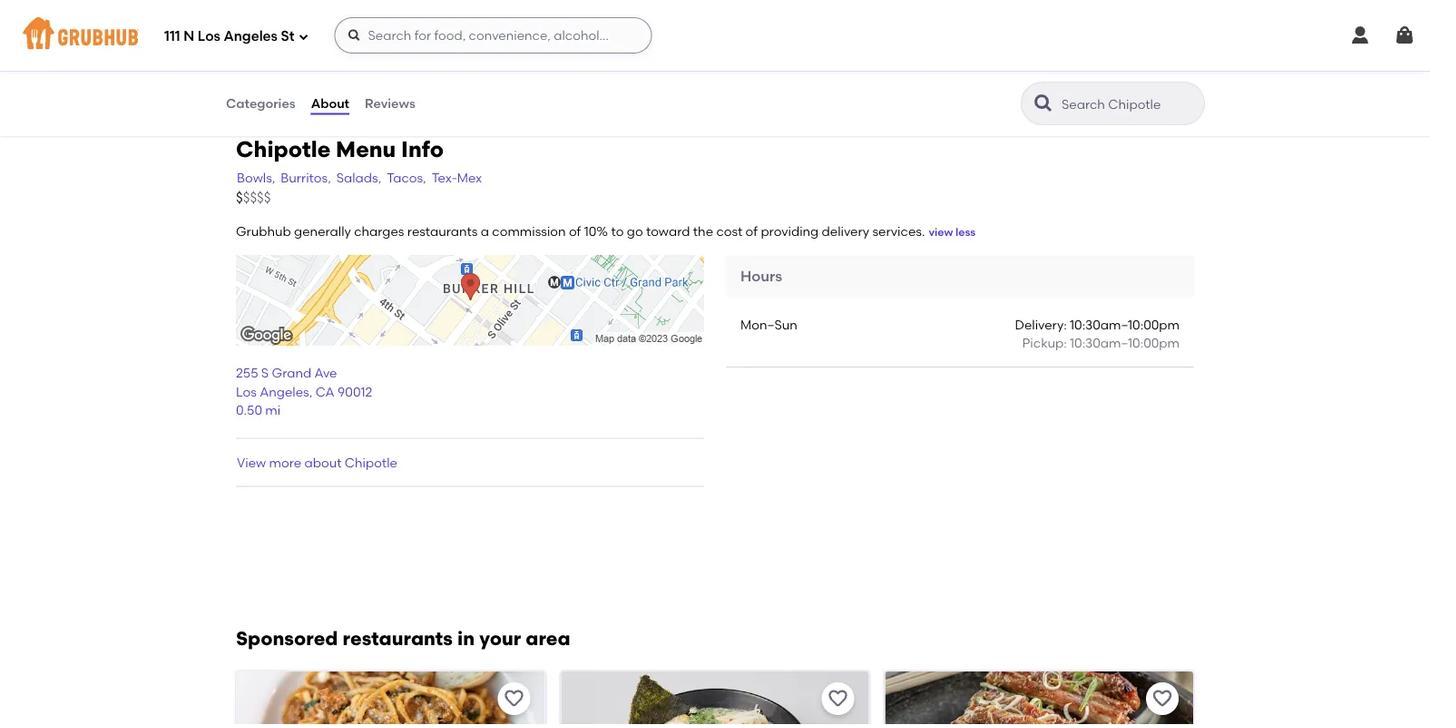 Task type: describe. For each thing, give the bounding box(es) containing it.
0 vertical spatial chipotle
[[236, 136, 331, 162]]

reviews
[[365, 96, 415, 111]]

delivery
[[822, 223, 870, 239]]

more
[[269, 455, 301, 470]]

info
[[401, 136, 444, 162]]

a
[[481, 223, 489, 239]]

toward
[[646, 223, 690, 239]]

salads, button
[[336, 168, 382, 188]]

generally
[[294, 223, 351, 239]]

tex-mex button
[[431, 168, 483, 188]]

delivery:
[[1015, 317, 1067, 332]]

burritos,
[[281, 170, 331, 185]]

grubhub
[[236, 223, 291, 239]]

grand
[[272, 365, 311, 381]]

1 of from the left
[[569, 223, 581, 239]]

search icon image
[[1033, 93, 1055, 114]]

tacos,
[[387, 170, 426, 185]]

bowls, button
[[236, 168, 276, 188]]

charges
[[354, 223, 404, 239]]

pig slut logo image
[[886, 671, 1193, 725]]

pickup:
[[1022, 335, 1067, 351]]

grubhub generally charges restaurants a commission of 10% to go toward the cost of providing delivery services. view less
[[236, 223, 976, 239]]

to
[[611, 223, 624, 239]]

about
[[311, 96, 349, 111]]

st
[[281, 28, 294, 45]]

255
[[236, 365, 258, 381]]

111 n los angeles st
[[164, 28, 294, 45]]

0 horizontal spatial svg image
[[298, 31, 309, 42]]

10:30am–10:00pm for pickup: 10:30am–10:00pm
[[1070, 335, 1180, 351]]

mex
[[457, 170, 482, 185]]

categories button
[[225, 71, 296, 136]]

bowls, burritos, salads, tacos, tex-mex
[[237, 170, 482, 185]]

svg image
[[347, 28, 362, 43]]

save this restaurant button for 'amandine patisserie cafe logo'
[[498, 682, 530, 715]]

2 of from the left
[[746, 223, 758, 239]]

los inside main navigation navigation
[[198, 28, 220, 45]]

,
[[309, 384, 312, 399]]

1 horizontal spatial svg image
[[1350, 25, 1371, 46]]

view more about chipotle
[[237, 455, 397, 470]]

ca
[[316, 384, 335, 399]]

tacos, button
[[386, 168, 427, 188]]

salads,
[[336, 170, 381, 185]]

$$$$$
[[236, 189, 271, 205]]

cost
[[716, 223, 743, 239]]

ave
[[315, 365, 337, 381]]

sponsored
[[236, 627, 338, 650]]

main navigation navigation
[[0, 0, 1430, 71]]

Search for food, convenience, alcohol... search field
[[334, 17, 652, 54]]

1 vertical spatial restaurants
[[343, 627, 453, 650]]

255 s grand ave los angeles , ca 90012 0.50 mi
[[236, 365, 372, 418]]

angeles inside 255 s grand ave los angeles , ca 90012 0.50 mi
[[260, 384, 309, 399]]

save this restaurant image
[[827, 688, 849, 709]]



Task type: locate. For each thing, give the bounding box(es) containing it.
restaurants
[[407, 223, 478, 239], [343, 627, 453, 650]]

area
[[526, 627, 571, 650]]

save this restaurant button
[[498, 682, 530, 715], [822, 682, 855, 715], [1146, 682, 1179, 715]]

n
[[184, 28, 194, 45]]

your
[[479, 627, 521, 650]]

2 10:30am–10:00pm from the top
[[1070, 335, 1180, 351]]

bowls,
[[237, 170, 275, 185]]

in
[[457, 627, 475, 650]]

go
[[627, 223, 643, 239]]

1 10:30am–10:00pm from the top
[[1070, 317, 1180, 332]]

save this restaurant button for pig slut logo
[[1146, 682, 1179, 715]]

save this restaurant image
[[503, 688, 525, 709], [1152, 688, 1174, 709]]

delivery: 10:30am–10:00pm
[[1015, 317, 1180, 332]]

providing
[[761, 223, 819, 239]]

0 horizontal spatial save this restaurant image
[[503, 688, 525, 709]]

reviews button
[[364, 71, 416, 136]]

restaurants up 'amandine patisserie cafe logo'
[[343, 627, 453, 650]]

2 save this restaurant button from the left
[[822, 682, 855, 715]]

blosom japanese restaurant (w 3rd st) logo image
[[561, 671, 869, 725]]

sponsored restaurants in your area
[[236, 627, 571, 650]]

1 horizontal spatial chipotle
[[345, 455, 397, 470]]

view
[[237, 455, 266, 470]]

0 horizontal spatial of
[[569, 223, 581, 239]]

tex-
[[432, 170, 457, 185]]

menu
[[336, 136, 396, 162]]

hours
[[741, 267, 782, 285]]

0 horizontal spatial los
[[198, 28, 220, 45]]

0 vertical spatial los
[[198, 28, 220, 45]]

chipotle right about
[[345, 455, 397, 470]]

0 vertical spatial angeles
[[224, 28, 278, 45]]

0 vertical spatial restaurants
[[407, 223, 478, 239]]

2 save this restaurant image from the left
[[1152, 688, 1174, 709]]

1 vertical spatial chipotle
[[345, 455, 397, 470]]

Search Chipotle search field
[[1060, 95, 1199, 113]]

1 horizontal spatial save this restaurant button
[[822, 682, 855, 715]]

restaurants left a
[[407, 223, 478, 239]]

commission
[[492, 223, 566, 239]]

burritos, button
[[280, 168, 332, 188]]

1 horizontal spatial save this restaurant image
[[1152, 688, 1174, 709]]

90012
[[338, 384, 372, 399]]

0 horizontal spatial chipotle
[[236, 136, 331, 162]]

1 horizontal spatial los
[[236, 384, 257, 399]]

chipotle
[[236, 136, 331, 162], [345, 455, 397, 470]]

view
[[929, 226, 953, 239]]

about button
[[310, 71, 350, 136]]

amandine patisserie cafe logo image
[[237, 671, 545, 725]]

chipotle up burritos,
[[236, 136, 331, 162]]

1 vertical spatial angeles
[[260, 384, 309, 399]]

angeles down grand
[[260, 384, 309, 399]]

$
[[236, 189, 243, 205]]

mi
[[265, 402, 281, 418]]

10:30am–10:00pm up pickup: 10:30am–10:00pm
[[1070, 317, 1180, 332]]

of right cost
[[746, 223, 758, 239]]

0.50
[[236, 402, 262, 418]]

about
[[305, 455, 342, 470]]

los right n on the top left of page
[[198, 28, 220, 45]]

1 horizontal spatial of
[[746, 223, 758, 239]]

10:30am–10:00pm down the 'delivery: 10:30am–10:00pm'
[[1070, 335, 1180, 351]]

0 vertical spatial 10:30am–10:00pm
[[1070, 317, 1180, 332]]

10%
[[584, 223, 608, 239]]

of
[[569, 223, 581, 239], [746, 223, 758, 239]]

1 vertical spatial 10:30am–10:00pm
[[1070, 335, 1180, 351]]

1 save this restaurant image from the left
[[503, 688, 525, 709]]

2 horizontal spatial svg image
[[1394, 25, 1416, 46]]

save this restaurant image for pig slut logo
[[1152, 688, 1174, 709]]

los inside 255 s grand ave los angeles , ca 90012 0.50 mi
[[236, 384, 257, 399]]

10:30am–10:00pm for delivery: 10:30am–10:00pm
[[1070, 317, 1180, 332]]

2 horizontal spatial save this restaurant button
[[1146, 682, 1179, 715]]

save this restaurant image for 'amandine patisserie cafe logo'
[[503, 688, 525, 709]]

less
[[956, 226, 976, 239]]

view less button
[[929, 225, 976, 240]]

1 vertical spatial los
[[236, 384, 257, 399]]

of left 10%
[[569, 223, 581, 239]]

1 save this restaurant button from the left
[[498, 682, 530, 715]]

s
[[261, 365, 269, 381]]

angeles
[[224, 28, 278, 45], [260, 384, 309, 399]]

the
[[693, 223, 713, 239]]

categories
[[226, 96, 296, 111]]

save this restaurant button for blosom japanese restaurant (w 3rd st) logo at the bottom
[[822, 682, 855, 715]]

los
[[198, 28, 220, 45], [236, 384, 257, 399]]

pickup: 10:30am–10:00pm
[[1022, 335, 1180, 351]]

services.
[[873, 223, 925, 239]]

111
[[164, 28, 180, 45]]

0 horizontal spatial save this restaurant button
[[498, 682, 530, 715]]

svg image
[[1350, 25, 1371, 46], [1394, 25, 1416, 46], [298, 31, 309, 42]]

10:30am–10:00pm
[[1070, 317, 1180, 332], [1070, 335, 1180, 351]]

chipotle menu info
[[236, 136, 444, 162]]

angeles left the st
[[224, 28, 278, 45]]

angeles inside main navigation navigation
[[224, 28, 278, 45]]

3 save this restaurant button from the left
[[1146, 682, 1179, 715]]

mon–sun
[[741, 317, 798, 332]]

los down 255
[[236, 384, 257, 399]]



Task type: vqa. For each thing, say whether or not it's contained in the screenshot.
of to the left
yes



